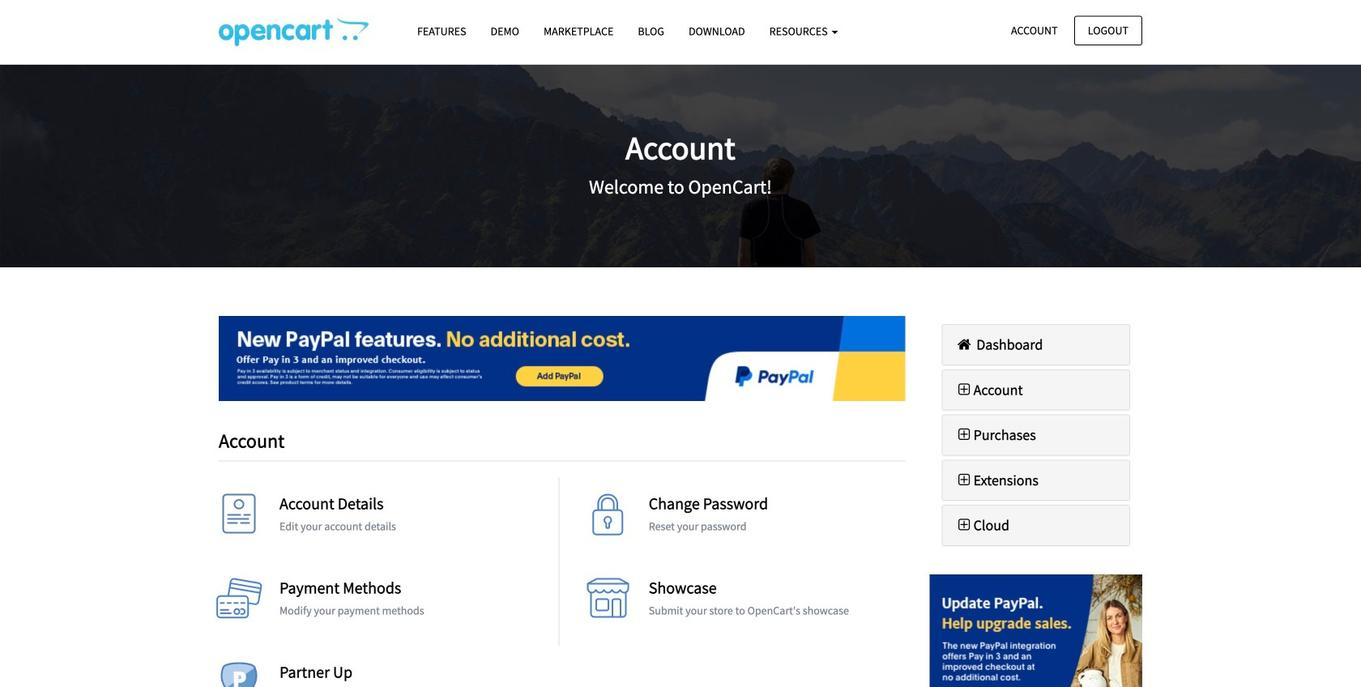 Task type: locate. For each thing, give the bounding box(es) containing it.
plus square o image
[[955, 428, 974, 442], [955, 473, 974, 487], [955, 518, 974, 533]]

1 vertical spatial paypal image
[[930, 574, 1143, 687]]

1 horizontal spatial paypal image
[[930, 574, 1143, 687]]

0 vertical spatial plus square o image
[[955, 428, 974, 442]]

2 vertical spatial plus square o image
[[955, 518, 974, 533]]

0 horizontal spatial paypal image
[[219, 316, 905, 401]]

payment methods image
[[215, 578, 263, 627]]

home image
[[955, 337, 974, 352]]

apply to become a partner image
[[215, 662, 263, 687]]

paypal image
[[219, 316, 905, 401], [930, 574, 1143, 687]]

1 vertical spatial plus square o image
[[955, 473, 974, 487]]

account image
[[215, 494, 263, 543]]



Task type: vqa. For each thing, say whether or not it's contained in the screenshot.
paypal image to the left
yes



Task type: describe. For each thing, give the bounding box(es) containing it.
1 plus square o image from the top
[[955, 428, 974, 442]]

change password image
[[584, 494, 633, 543]]

plus square o image
[[955, 382, 974, 397]]

opencart - your account image
[[219, 17, 369, 46]]

0 vertical spatial paypal image
[[219, 316, 905, 401]]

3 plus square o image from the top
[[955, 518, 974, 533]]

2 plus square o image from the top
[[955, 473, 974, 487]]

showcase image
[[584, 578, 633, 627]]



